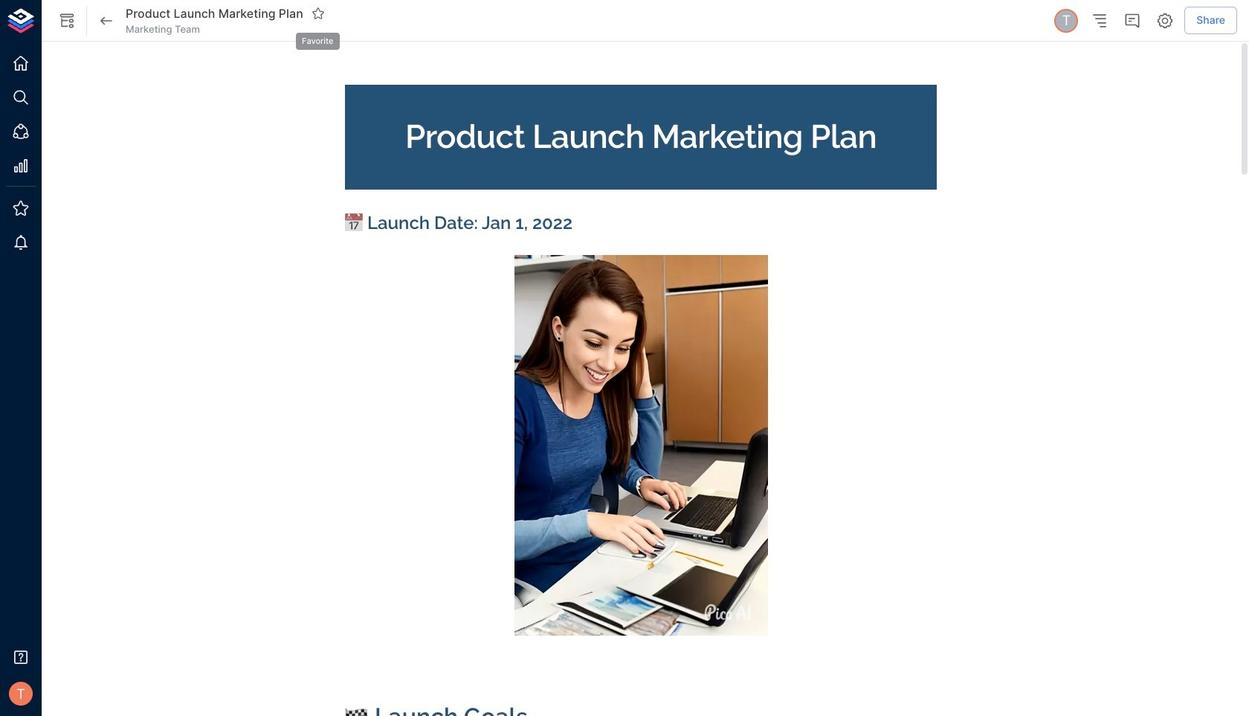 Task type: describe. For each thing, give the bounding box(es) containing it.
show wiki image
[[58, 12, 76, 29]]

settings image
[[1157, 12, 1175, 29]]

go back image
[[97, 12, 115, 29]]



Task type: vqa. For each thing, say whether or not it's contained in the screenshot.
Version History BUTTON at the right top of the page
no



Task type: locate. For each thing, give the bounding box(es) containing it.
comments image
[[1124, 12, 1142, 29]]

table of contents image
[[1091, 12, 1109, 29]]

favorite image
[[311, 7, 325, 20]]



